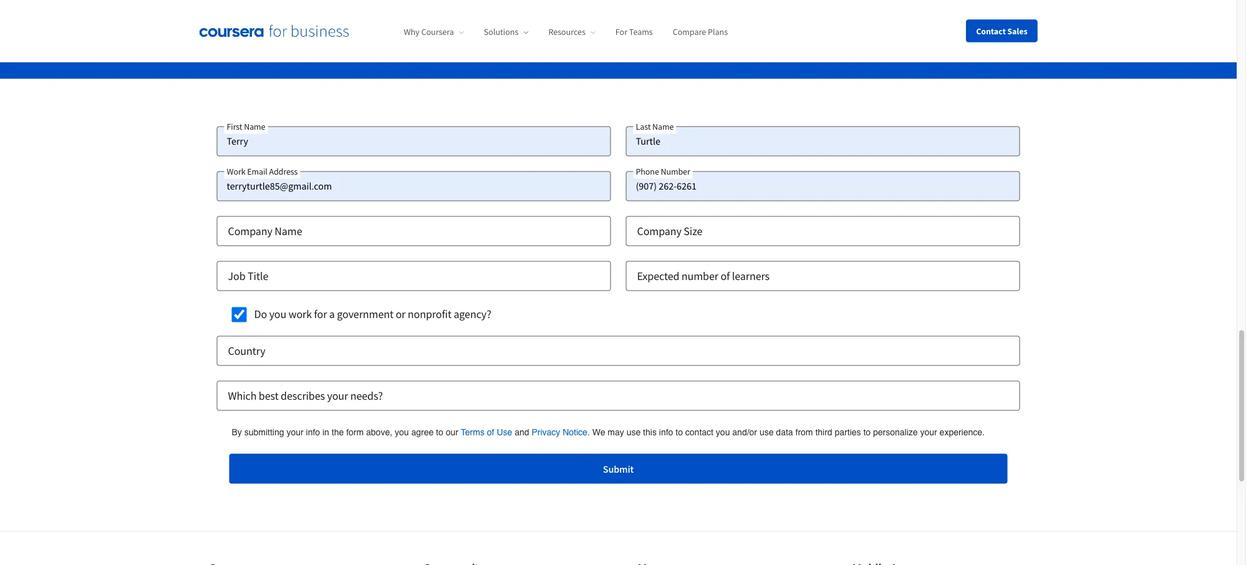 Task type: vqa. For each thing, say whether or not it's contained in the screenshot.


Task type: locate. For each thing, give the bounding box(es) containing it.
2 company from the left
[[637, 224, 682, 238]]

terms of use link
[[461, 426, 512, 439]]

1 horizontal spatial use
[[760, 427, 774, 437]]

company left size
[[637, 224, 682, 238]]

compare plans link
[[673, 26, 728, 38]]

1 horizontal spatial to
[[864, 427, 871, 437]]

you
[[269, 307, 286, 321], [395, 427, 409, 437], [716, 427, 730, 437]]

you right do at left
[[269, 307, 286, 321]]

0 horizontal spatial info
[[306, 427, 320, 437]]

this
[[643, 427, 657, 437]]

country
[[228, 344, 266, 358]]

contact sales button
[[966, 20, 1038, 42]]

1 horizontal spatial info
[[659, 427, 673, 437]]

why coursera
[[404, 26, 454, 38]]

which best describes your needs?
[[228, 389, 383, 403]]

name down address
[[275, 224, 302, 238]]

privacy notice.
[[532, 427, 590, 437]]

1 horizontal spatial company
[[637, 224, 682, 238]]

0 horizontal spatial your
[[287, 427, 304, 437]]

resources link
[[549, 26, 596, 38]]

contact sales
[[976, 25, 1028, 36]]

0 horizontal spatial you
[[269, 307, 286, 321]]

or
[[396, 307, 406, 321]]

1 horizontal spatial name
[[275, 224, 302, 238]]

your right 'submitting'
[[287, 427, 304, 437]]

name for last name
[[652, 121, 674, 132]]

1 info from the left
[[306, 427, 320, 437]]

the
[[332, 427, 344, 437]]

0 horizontal spatial to
[[676, 427, 683, 437]]

to right parties
[[864, 427, 871, 437]]

we
[[592, 427, 605, 437]]

size
[[684, 224, 703, 238]]

company for company name
[[228, 224, 272, 238]]

needs?
[[350, 389, 383, 403]]

use
[[627, 427, 641, 437], [760, 427, 774, 437]]

Phone Number telephone field
[[626, 171, 1020, 201]]

by submitting your info in the form above, you agree to our terms of use and privacy notice. we may use this info to contact you and/or use data from third parties to personalize your experience.
[[232, 427, 985, 437]]

1 company from the left
[[228, 224, 272, 238]]

to
[[676, 427, 683, 437], [864, 427, 871, 437]]

do
[[254, 307, 267, 321]]

your right personalize
[[920, 427, 937, 437]]

agency?
[[454, 307, 491, 321]]

compare plans
[[673, 26, 728, 38]]

0 horizontal spatial name
[[244, 121, 265, 132]]

name right last
[[652, 121, 674, 132]]

use
[[497, 427, 512, 437]]

use left this
[[627, 427, 641, 437]]

submit button
[[229, 454, 1008, 484]]

info right this
[[659, 427, 673, 437]]

you right above,
[[395, 427, 409, 437]]

of
[[721, 269, 730, 283]]

2 horizontal spatial you
[[716, 427, 730, 437]]

company up job title
[[228, 224, 272, 238]]

info
[[306, 427, 320, 437], [659, 427, 673, 437]]

last
[[636, 121, 651, 132]]

sales
[[1008, 25, 1028, 36]]

phone number
[[636, 165, 690, 177]]

government
[[337, 307, 394, 321]]

first
[[227, 121, 242, 132]]

your
[[327, 389, 348, 403], [287, 427, 304, 437], [920, 427, 937, 437]]

1 horizontal spatial your
[[327, 389, 348, 403]]

job
[[228, 269, 245, 283]]

info left in
[[306, 427, 320, 437]]

company
[[228, 224, 272, 238], [637, 224, 682, 238]]

name right "first" on the left
[[244, 121, 265, 132]]

solutions
[[484, 26, 519, 38]]

name
[[244, 121, 265, 132], [652, 121, 674, 132], [275, 224, 302, 238]]

title
[[248, 269, 268, 283]]

describes
[[281, 389, 325, 403]]

teams
[[629, 26, 653, 38]]

contact
[[685, 427, 714, 437]]

name for company name
[[275, 224, 302, 238]]

to left contact
[[676, 427, 683, 437]]

0 horizontal spatial use
[[627, 427, 641, 437]]

why coursera link
[[404, 26, 464, 38]]

name for first name
[[244, 121, 265, 132]]

use left data
[[760, 427, 774, 437]]

which
[[228, 389, 257, 403]]

do you work for a government or nonprofit agency?
[[254, 307, 491, 321]]

terms of
[[461, 427, 494, 437]]

2 info from the left
[[659, 427, 673, 437]]

0 horizontal spatial company
[[228, 224, 272, 238]]

email
[[247, 165, 267, 177]]

in
[[322, 427, 329, 437]]

work
[[227, 165, 245, 177]]

first name
[[227, 121, 265, 132]]

you left and/or
[[716, 427, 730, 437]]

and/or
[[732, 427, 757, 437]]

2 horizontal spatial name
[[652, 121, 674, 132]]

job title
[[228, 269, 268, 283]]

your left needs?
[[327, 389, 348, 403]]

last name
[[636, 121, 674, 132]]



Task type: describe. For each thing, give the bounding box(es) containing it.
experience.
[[940, 427, 985, 437]]

why
[[404, 26, 420, 38]]

Last Name text field
[[626, 126, 1020, 156]]

submit
[[603, 463, 634, 476]]

First Name text field
[[217, 126, 611, 156]]

2 horizontal spatial your
[[920, 427, 937, 437]]

2 to from the left
[[864, 427, 871, 437]]

best
[[259, 389, 279, 403]]

compare
[[673, 26, 706, 38]]

work
[[289, 307, 312, 321]]

a
[[329, 307, 335, 321]]

number
[[682, 269, 719, 283]]

coursera
[[421, 26, 454, 38]]

from
[[796, 427, 813, 437]]

address
[[269, 165, 298, 177]]

nonprofit
[[408, 307, 452, 321]]

1 horizontal spatial you
[[395, 427, 409, 437]]

data
[[776, 427, 793, 437]]

plans
[[708, 26, 728, 38]]

2 use from the left
[[760, 427, 774, 437]]

for teams
[[616, 26, 653, 38]]

company for company size
[[637, 224, 682, 238]]

parties
[[835, 427, 861, 437]]

number
[[661, 165, 690, 177]]

by
[[232, 427, 242, 437]]

learners
[[732, 269, 770, 283]]

third
[[816, 427, 832, 437]]

submitting
[[244, 427, 284, 437]]

form
[[346, 427, 364, 437]]

coursera for business image
[[199, 25, 349, 37]]

our
[[446, 427, 458, 437]]

for
[[314, 307, 327, 321]]

above,
[[366, 427, 392, 437]]

solutions link
[[484, 26, 529, 38]]

personalize
[[873, 427, 918, 437]]

for
[[616, 26, 628, 38]]

Job Title text field
[[217, 261, 611, 291]]

expected
[[637, 269, 680, 283]]

agree to
[[411, 427, 443, 437]]

for teams link
[[616, 26, 653, 38]]

contact
[[976, 25, 1006, 36]]

1 to from the left
[[676, 427, 683, 437]]

privacy notice. link
[[532, 426, 590, 439]]

Work Email Address email field
[[217, 171, 611, 201]]

work email address
[[227, 165, 298, 177]]

Do you work for a government or nonprofit agency? checkbox
[[232, 307, 247, 322]]

resources
[[549, 26, 586, 38]]

and
[[515, 427, 529, 437]]

expected number of learners
[[637, 269, 770, 283]]

company name
[[228, 224, 302, 238]]

may
[[608, 427, 624, 437]]

1 use from the left
[[627, 427, 641, 437]]

company size
[[637, 224, 703, 238]]

Company Name text field
[[217, 216, 611, 246]]

phone
[[636, 165, 659, 177]]



